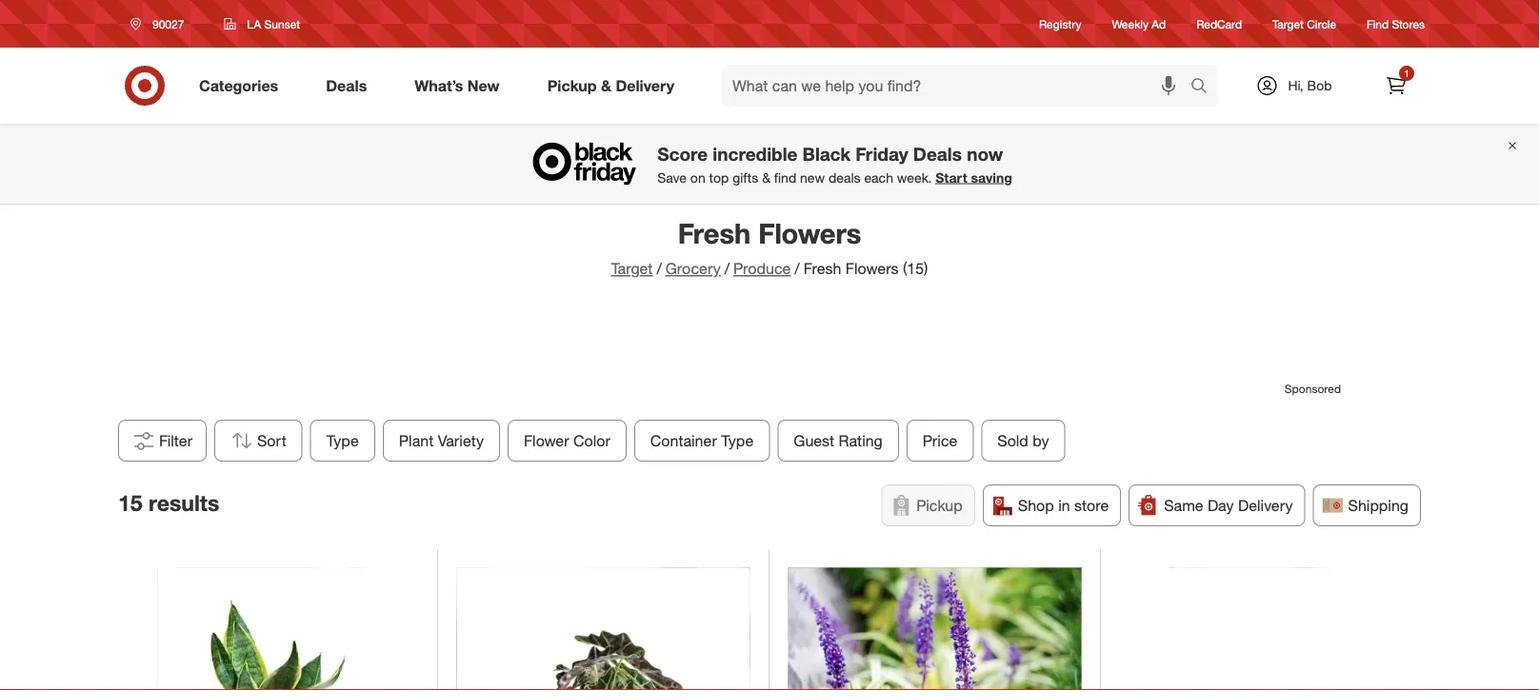 Task type: locate. For each thing, give the bounding box(es) containing it.
flowers down new
[[758, 216, 861, 250]]

price
[[923, 432, 958, 450]]

live sansevieria snake plant in repose rustic stone planter image
[[125, 568, 419, 691], [125, 568, 419, 691]]

on
[[690, 169, 706, 186]]

search
[[1182, 78, 1228, 97]]

pickup for pickup
[[917, 496, 963, 515]]

/ right grocery link
[[725, 260, 730, 278]]

2 / from the left
[[725, 260, 730, 278]]

type
[[327, 432, 359, 450], [721, 432, 754, 450]]

0 vertical spatial pickup
[[547, 76, 597, 95]]

delivery right 'day'
[[1238, 496, 1293, 515]]

0 horizontal spatial pickup
[[547, 76, 597, 95]]

black
[[803, 143, 851, 165]]

0 horizontal spatial target
[[611, 260, 653, 278]]

6pc big blue liriope plant with purple blooms - national plant network image
[[788, 568, 1082, 691], [788, 568, 1082, 691]]

start
[[936, 169, 968, 186]]

categories link
[[183, 65, 302, 107]]

plant variety
[[399, 432, 484, 450]]

weekly ad
[[1112, 17, 1166, 31]]

1 horizontal spatial /
[[725, 260, 730, 278]]

target left circle
[[1273, 17, 1304, 31]]

flowers left '(15)'
[[846, 260, 899, 278]]

sort
[[257, 432, 287, 450]]

flower color button
[[508, 420, 627, 462]]

1 vertical spatial pickup
[[917, 496, 963, 515]]

target link
[[611, 260, 653, 278]]

target circle
[[1273, 17, 1337, 31]]

0 horizontal spatial delivery
[[616, 76, 674, 95]]

deals link
[[310, 65, 391, 107]]

1 horizontal spatial type
[[721, 432, 754, 450]]

container type
[[651, 432, 754, 450]]

1 horizontal spatial deals
[[913, 143, 962, 165]]

search button
[[1182, 65, 1228, 111]]

target left grocery at the top of page
[[611, 260, 653, 278]]

what's new link
[[398, 65, 524, 107]]

fresh right produce link
[[804, 260, 841, 278]]

gifts
[[733, 169, 759, 186]]

rating
[[839, 432, 883, 450]]

0 horizontal spatial &
[[601, 76, 612, 95]]

15
[[118, 490, 142, 517]]

ad
[[1152, 17, 1166, 31]]

deals inside deals link
[[326, 76, 367, 95]]

target inside fresh flowers target / grocery / produce / fresh flowers (15)
[[611, 260, 653, 278]]

1 type from the left
[[327, 432, 359, 450]]

1 vertical spatial fresh
[[804, 260, 841, 278]]

grocery link
[[666, 260, 721, 278]]

price button
[[907, 420, 974, 462]]

2 horizontal spatial /
[[795, 260, 800, 278]]

pickup inside button
[[917, 496, 963, 515]]

type right sort
[[327, 432, 359, 450]]

sold
[[998, 432, 1029, 450]]

1 vertical spatial delivery
[[1238, 496, 1293, 515]]

15 results
[[118, 490, 219, 517]]

friday
[[856, 143, 908, 165]]

redcard
[[1197, 17, 1242, 31]]

0 vertical spatial target
[[1273, 17, 1304, 31]]

flower
[[524, 432, 569, 450]]

1 horizontal spatial delivery
[[1238, 496, 1293, 515]]

la
[[247, 17, 261, 31]]

(15)
[[903, 260, 928, 278]]

0 vertical spatial deals
[[326, 76, 367, 95]]

type right container
[[721, 432, 754, 450]]

delivery inside same day delivery button
[[1238, 496, 1293, 515]]

/
[[657, 260, 662, 278], [725, 260, 730, 278], [795, 260, 800, 278]]

fresh flowers target / grocery / produce / fresh flowers (15)
[[611, 216, 928, 278]]

1 vertical spatial &
[[762, 169, 771, 186]]

type button
[[310, 420, 375, 462]]

shop in store button
[[983, 485, 1121, 527]]

1 horizontal spatial fresh
[[804, 260, 841, 278]]

in
[[1058, 496, 1070, 515]]

pickup right new
[[547, 76, 597, 95]]

find stores link
[[1367, 16, 1425, 32]]

0 horizontal spatial deals
[[326, 76, 367, 95]]

pickup down 'price' button
[[917, 496, 963, 515]]

0 vertical spatial delivery
[[616, 76, 674, 95]]

1 horizontal spatial &
[[762, 169, 771, 186]]

fresh
[[678, 216, 751, 250], [804, 260, 841, 278]]

filter
[[159, 432, 193, 450]]

&
[[601, 76, 612, 95], [762, 169, 771, 186]]

flowers
[[758, 216, 861, 250], [846, 260, 899, 278]]

delivery inside pickup & delivery link
[[616, 76, 674, 95]]

hepworth black stoneware watering pitcher image
[[1120, 568, 1414, 691], [1120, 568, 1414, 691]]

what's
[[415, 76, 463, 95]]

score incredible black friday deals now save on top gifts & find new deals each week. start saving
[[658, 143, 1012, 186]]

live alocasia polly elephant ear plant in 6" standard black planter image
[[457, 568, 750, 691], [457, 568, 750, 691]]

same day delivery button
[[1129, 485, 1306, 527]]

find
[[1367, 17, 1389, 31]]

target circle link
[[1273, 16, 1337, 32]]

each
[[864, 169, 893, 186]]

/ right target link
[[657, 260, 662, 278]]

2 type from the left
[[721, 432, 754, 450]]

/ right produce
[[795, 260, 800, 278]]

delivery for pickup & delivery
[[616, 76, 674, 95]]

save
[[658, 169, 687, 186]]

deals
[[326, 76, 367, 95], [913, 143, 962, 165]]

& inside score incredible black friday deals now save on top gifts & find new deals each week. start saving
[[762, 169, 771, 186]]

target
[[1273, 17, 1304, 31], [611, 260, 653, 278]]

type inside "button"
[[721, 432, 754, 450]]

deals left the what's
[[326, 76, 367, 95]]

0 vertical spatial fresh
[[678, 216, 751, 250]]

0 horizontal spatial /
[[657, 260, 662, 278]]

new
[[468, 76, 500, 95]]

pickup
[[547, 76, 597, 95], [917, 496, 963, 515]]

shop
[[1018, 496, 1054, 515]]

0 horizontal spatial type
[[327, 432, 359, 450]]

90027 button
[[118, 7, 204, 41]]

delivery
[[616, 76, 674, 95], [1238, 496, 1293, 515]]

1 vertical spatial target
[[611, 260, 653, 278]]

What can we help you find? suggestions appear below search field
[[721, 65, 1195, 107]]

fresh up grocery link
[[678, 216, 751, 250]]

deals up start
[[913, 143, 962, 165]]

container type button
[[634, 420, 770, 462]]

guest
[[794, 432, 835, 450]]

delivery up score on the left of the page
[[616, 76, 674, 95]]

0 vertical spatial &
[[601, 76, 612, 95]]

1 vertical spatial deals
[[913, 143, 962, 165]]

1 horizontal spatial pickup
[[917, 496, 963, 515]]



Task type: describe. For each thing, give the bounding box(es) containing it.
pickup for pickup & delivery
[[547, 76, 597, 95]]

1 horizontal spatial target
[[1273, 17, 1304, 31]]

guest rating button
[[778, 420, 899, 462]]

sunset
[[264, 17, 300, 31]]

la sunset button
[[212, 7, 312, 41]]

stores
[[1392, 17, 1425, 31]]

registry
[[1039, 17, 1082, 31]]

deals inside score incredible black friday deals now save on top gifts & find new deals each week. start saving
[[913, 143, 962, 165]]

pickup button
[[881, 485, 975, 527]]

flower color
[[524, 432, 611, 450]]

circle
[[1307, 17, 1337, 31]]

plant variety button
[[383, 420, 500, 462]]

day
[[1208, 496, 1234, 515]]

guest rating
[[794, 432, 883, 450]]

sponsored
[[1285, 382, 1341, 396]]

same
[[1164, 496, 1204, 515]]

new
[[800, 169, 825, 186]]

grocery
[[666, 260, 721, 278]]

registry link
[[1039, 16, 1082, 32]]

type inside button
[[327, 432, 359, 450]]

plant
[[399, 432, 434, 450]]

1 link
[[1376, 65, 1417, 107]]

now
[[967, 143, 1003, 165]]

1 / from the left
[[657, 260, 662, 278]]

color
[[574, 432, 611, 450]]

sold by button
[[982, 420, 1066, 462]]

saving
[[971, 169, 1012, 186]]

variety
[[438, 432, 484, 450]]

filter button
[[118, 420, 207, 462]]

0 vertical spatial flowers
[[758, 216, 861, 250]]

deals
[[829, 169, 861, 186]]

pickup & delivery link
[[531, 65, 698, 107]]

90027
[[152, 17, 184, 31]]

hi,
[[1288, 77, 1304, 94]]

container
[[651, 432, 717, 450]]

la sunset
[[247, 17, 300, 31]]

delivery for same day delivery
[[1238, 496, 1293, 515]]

find stores
[[1367, 17, 1425, 31]]

1
[[1404, 67, 1410, 79]]

results
[[149, 490, 219, 517]]

by
[[1033, 432, 1049, 450]]

categories
[[199, 76, 278, 95]]

weekly
[[1112, 17, 1149, 31]]

bob
[[1308, 77, 1332, 94]]

score
[[658, 143, 708, 165]]

produce link
[[734, 260, 791, 278]]

pickup & delivery
[[547, 76, 674, 95]]

sort button
[[214, 420, 303, 462]]

1 vertical spatial flowers
[[846, 260, 899, 278]]

same day delivery
[[1164, 496, 1293, 515]]

shop in store
[[1018, 496, 1109, 515]]

what's new
[[415, 76, 500, 95]]

0 horizontal spatial fresh
[[678, 216, 751, 250]]

store
[[1075, 496, 1109, 515]]

find
[[774, 169, 797, 186]]

hi, bob
[[1288, 77, 1332, 94]]

sold by
[[998, 432, 1049, 450]]

week.
[[897, 169, 932, 186]]

incredible
[[713, 143, 798, 165]]

3 / from the left
[[795, 260, 800, 278]]

shipping
[[1348, 496, 1409, 515]]

weekly ad link
[[1112, 16, 1166, 32]]

produce
[[734, 260, 791, 278]]

redcard link
[[1197, 16, 1242, 32]]

top
[[709, 169, 729, 186]]



Task type: vqa. For each thing, say whether or not it's contained in the screenshot.
Truff'S inside Black Truffle Oil: TRUFF's Black Truffle Oil features real black winter truffles infused into neutral olive oil to create the perfect finishing oil.
no



